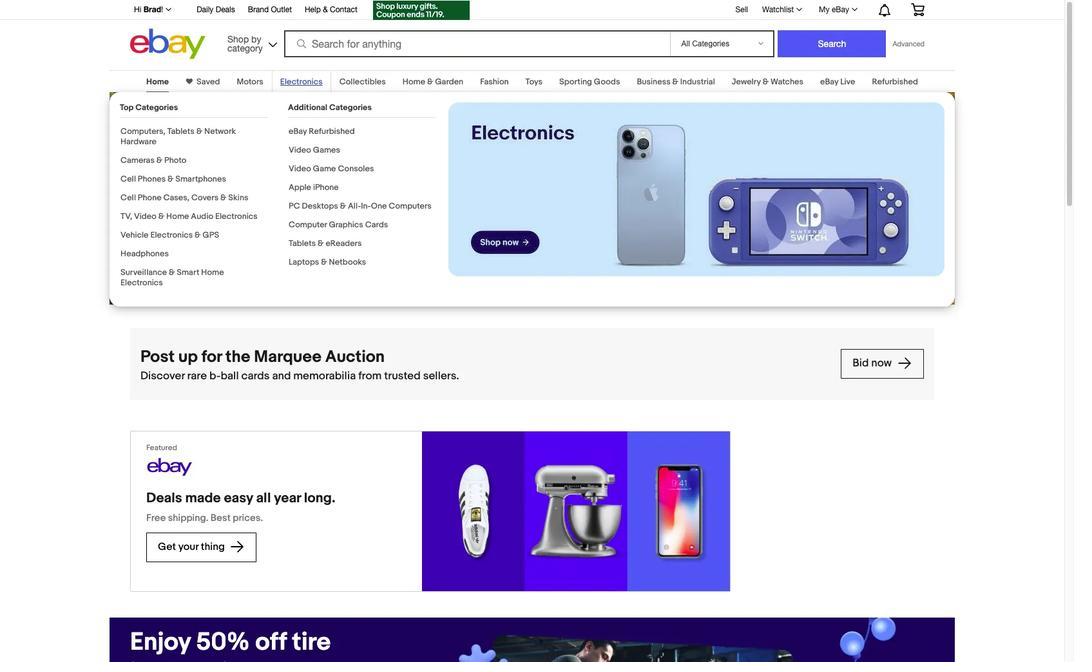 Task type: locate. For each thing, give the bounding box(es) containing it.
computer graphics cards
[[289, 220, 388, 230]]

1 horizontal spatial categories
[[329, 102, 372, 113]]

brand
[[248, 5, 269, 14]]

top categories
[[120, 102, 178, 113]]

categories inside additional categories element
[[329, 102, 372, 113]]

cameras
[[121, 155, 155, 166]]

0 vertical spatial deals
[[216, 5, 235, 14]]

None submit
[[778, 30, 887, 57]]

1 horizontal spatial now
[[872, 357, 892, 370]]

0 horizontal spatial categories
[[135, 102, 178, 113]]

2 categories from the left
[[329, 102, 372, 113]]

sell link
[[730, 5, 754, 14]]

electronics down the headphones link
[[121, 278, 163, 288]]

0 vertical spatial and
[[130, 182, 150, 196]]

sporting goods
[[560, 77, 620, 87]]

your left the thing
[[178, 542, 199, 554]]

pc desktops & all-in-one computers link
[[289, 201, 432, 211]]

0 vertical spatial get
[[130, 102, 173, 132]]

get for thing
[[158, 542, 176, 554]]

& left gps
[[195, 230, 201, 240]]

goods
[[594, 77, 620, 87]]

& up laptops & netbooks
[[318, 239, 324, 249]]

categories down collectibles 'link'
[[329, 102, 372, 113]]

for
[[202, 348, 222, 367]]

cell down cameras
[[121, 174, 136, 184]]

&
[[323, 5, 328, 14], [427, 77, 433, 87], [673, 77, 679, 87], [763, 77, 769, 87], [196, 126, 202, 137], [157, 155, 163, 166], [168, 174, 174, 184], [221, 193, 227, 203], [340, 201, 346, 211], [158, 211, 165, 222], [195, 230, 201, 240], [318, 239, 324, 249], [321, 257, 327, 268], [169, 268, 175, 278]]

tablets up laptops
[[289, 239, 316, 249]]

& inside account navigation
[[323, 5, 328, 14]]

& down tablets & ereaders link
[[321, 257, 327, 268]]

!
[[161, 5, 163, 14]]

0 vertical spatial ebay
[[832, 5, 850, 14]]

2 cell from the top
[[121, 193, 136, 203]]

your
[[179, 102, 228, 132], [178, 542, 199, 554]]

main content
[[0, 63, 1065, 663]]

and down marquee
[[272, 370, 291, 383]]

daily deals
[[197, 5, 235, 14]]

0 vertical spatial now
[[182, 220, 203, 233]]

collectibles link
[[339, 77, 386, 87]]

home
[[146, 77, 169, 87], [403, 77, 426, 87], [166, 211, 189, 222], [201, 268, 224, 278]]

bags,
[[285, 168, 314, 182]]

shop by category button
[[222, 29, 280, 56]]

electronics - shop now image
[[449, 102, 945, 277]]

with
[[226, 168, 248, 182]]

0 vertical spatial your
[[179, 102, 228, 132]]

deals up free
[[146, 491, 182, 507]]

brand outlet link
[[248, 3, 292, 17]]

cell phone cases, covers & skins link
[[121, 193, 248, 203]]

deals inside account navigation
[[216, 5, 235, 14]]

and inside get your atv or utv kitted out begin adventures with cargo bags, tires, and more.
[[130, 182, 150, 196]]

now for explore
[[182, 220, 203, 233]]

live
[[841, 77, 856, 87]]

one
[[371, 201, 387, 211]]

& left smart
[[169, 268, 175, 278]]

refurbished down advanced link
[[872, 77, 919, 87]]

1 vertical spatial cell
[[121, 193, 136, 203]]

utv
[[130, 132, 178, 162]]

Search for anything text field
[[286, 32, 668, 56]]

1 vertical spatial your
[[178, 542, 199, 554]]

consoles
[[338, 164, 374, 174]]

prices.
[[233, 512, 263, 525]]

electronics up additional
[[280, 77, 323, 87]]

gps
[[203, 230, 219, 240]]

tablets up photo
[[167, 126, 195, 137]]

my ebay
[[819, 5, 850, 14]]

headphones link
[[121, 249, 169, 259]]

industrial
[[681, 77, 715, 87]]

ebay inside additional categories element
[[289, 126, 307, 137]]

deals right daily
[[216, 5, 235, 14]]

post up for the marquee auction link
[[141, 347, 831, 369]]

refurbished inside additional categories element
[[309, 126, 355, 137]]

get your atv or utv kitted out begin adventures with cargo bags, tires, and more.
[[130, 102, 344, 196]]

1 categories from the left
[[135, 102, 178, 113]]

electronics inside surveillance & smart home electronics
[[121, 278, 163, 288]]

deals made easy all year long. free shipping. best prices.
[[146, 491, 335, 525]]

your for atv
[[179, 102, 228, 132]]

cell
[[121, 174, 136, 184], [121, 193, 136, 203]]

made
[[185, 491, 221, 507]]

your inside get your atv or utv kitted out begin adventures with cargo bags, tires, and more.
[[179, 102, 228, 132]]

1 vertical spatial tablets
[[289, 239, 316, 249]]

shop
[[228, 34, 249, 44]]

thing
[[201, 542, 225, 554]]

categories for refurbished
[[329, 102, 372, 113]]

your shopping cart image
[[911, 3, 926, 16]]

1 horizontal spatial tablets
[[289, 239, 316, 249]]

1 cell from the top
[[121, 174, 136, 184]]

1 vertical spatial now
[[872, 357, 892, 370]]

jewelry & watches link
[[732, 77, 804, 87]]

additional categories
[[288, 102, 372, 113]]

1 vertical spatial and
[[272, 370, 291, 383]]

0 horizontal spatial refurbished
[[309, 126, 355, 137]]

ebay inside account navigation
[[832, 5, 850, 14]]

saved link
[[193, 77, 220, 87]]

fashion
[[480, 77, 509, 87]]

ebay right the my
[[832, 5, 850, 14]]

1 horizontal spatial and
[[272, 370, 291, 383]]

main content containing get your atv or utv kitted out
[[0, 63, 1065, 663]]

video right the tv,
[[134, 211, 157, 222]]

categories up computers,
[[135, 102, 178, 113]]

1 vertical spatial get
[[158, 542, 176, 554]]

home right smart
[[201, 268, 224, 278]]

out
[[256, 132, 294, 162]]

get down free
[[158, 542, 176, 554]]

ebay left live
[[821, 77, 839, 87]]

0 horizontal spatial now
[[182, 220, 203, 233]]

0 vertical spatial cell
[[121, 174, 136, 184]]

and down begin
[[130, 182, 150, 196]]

computer graphics cards link
[[289, 220, 388, 230]]

shop by category
[[228, 34, 263, 53]]

& left the all-
[[340, 201, 346, 211]]

& inside computers, tablets & network hardware
[[196, 126, 202, 137]]

home down cases,
[[166, 211, 189, 222]]

video inside top categories element
[[134, 211, 157, 222]]

1 vertical spatial refurbished
[[309, 126, 355, 137]]

games
[[313, 145, 340, 155]]

& left network
[[196, 126, 202, 137]]

none submit inside shop by category banner
[[778, 30, 887, 57]]

sporting goods link
[[560, 77, 620, 87]]

audio
[[191, 211, 213, 222]]

0 vertical spatial video
[[289, 145, 311, 155]]

& right help
[[323, 5, 328, 14]]

video for video games
[[289, 145, 311, 155]]

tv, video & home audio electronics link
[[121, 211, 258, 222]]

installation
[[130, 658, 256, 663]]

in-
[[361, 201, 371, 211]]

netbooks
[[329, 257, 366, 268]]

0 horizontal spatial and
[[130, 182, 150, 196]]

0 horizontal spatial deals
[[146, 491, 182, 507]]

2 vertical spatial ebay
[[289, 126, 307, 137]]

home & garden
[[403, 77, 464, 87]]

additional categories element
[[288, 102, 436, 297]]

vehicle electronics & gps link
[[121, 230, 219, 240]]

1 vertical spatial video
[[289, 164, 311, 174]]

graphics
[[329, 220, 363, 230]]

pc desktops & all-in-one computers
[[289, 201, 432, 211]]

enjoy 50% off tire installation link
[[130, 628, 344, 663]]

surveillance
[[121, 268, 167, 278]]

ebay for refurbished
[[289, 126, 307, 137]]

watchlist link
[[755, 2, 808, 17]]

cell up the tv,
[[121, 193, 136, 203]]

refurbished
[[872, 77, 919, 87], [309, 126, 355, 137]]

additional
[[288, 102, 328, 113]]

refurbished up games on the left
[[309, 126, 355, 137]]

computers, tablets & network hardware link
[[121, 126, 236, 147]]

daily deals link
[[197, 3, 235, 17]]

1 vertical spatial ebay
[[821, 77, 839, 87]]

apple iphone
[[289, 182, 339, 193]]

tablets inside computers, tablets & network hardware
[[167, 126, 195, 137]]

video up apple
[[289, 164, 311, 174]]

business & industrial
[[637, 77, 715, 87]]

0 vertical spatial tablets
[[167, 126, 195, 137]]

categories inside top categories element
[[135, 102, 178, 113]]

get the coupon image
[[373, 1, 470, 20]]

deals inside the deals made easy all year long. free shipping. best prices.
[[146, 491, 182, 507]]

video up the bags,
[[289, 145, 311, 155]]

& right phones
[[168, 174, 174, 184]]

ebay up video games link
[[289, 126, 307, 137]]

and inside post up for the marquee auction discover rare b-ball cards and memorabilia from trusted sellers.
[[272, 370, 291, 383]]

begin
[[130, 168, 161, 182]]

more.
[[153, 182, 183, 196]]

cargo
[[251, 168, 282, 182]]

categories for tablets
[[135, 102, 178, 113]]

video for video game consoles
[[289, 164, 311, 174]]

tv,
[[121, 211, 132, 222]]

1 horizontal spatial deals
[[216, 5, 235, 14]]

ebay refurbished
[[289, 126, 355, 137]]

1 vertical spatial deals
[[146, 491, 182, 507]]

2 vertical spatial video
[[134, 211, 157, 222]]

0 horizontal spatial tablets
[[167, 126, 195, 137]]

top categories element
[[120, 102, 268, 297]]

cell phones & smartphones link
[[121, 174, 226, 184]]

get up hardware
[[130, 102, 173, 132]]

get inside get your atv or utv kitted out begin adventures with cargo bags, tires, and more.
[[130, 102, 173, 132]]

your down the saved "link"
[[179, 102, 228, 132]]

my
[[819, 5, 830, 14]]

1 horizontal spatial refurbished
[[872, 77, 919, 87]]

laptops & netbooks
[[289, 257, 366, 268]]

outlet
[[271, 5, 292, 14]]



Task type: vqa. For each thing, say whether or not it's contained in the screenshot.
Authorized in the FUJIFILM INSTAX MINI LINK2 INSTANT SMARTPHONE PRINTER SPACE BLUE BUNDLE AUTHORIZED FUJIFILM DEALER - FULL USA WARRANTY
no



Task type: describe. For each thing, give the bounding box(es) containing it.
advanced link
[[887, 31, 931, 57]]

motors
[[237, 77, 264, 87]]

shipping.
[[168, 512, 208, 525]]

bid now link
[[841, 349, 924, 379]]

help
[[305, 5, 321, 14]]

home up "top categories"
[[146, 77, 169, 87]]

get your thing
[[158, 542, 227, 554]]

0 vertical spatial refurbished
[[872, 77, 919, 87]]

now for bid
[[872, 357, 892, 370]]

marquee
[[254, 348, 322, 367]]

sporting
[[560, 77, 592, 87]]

tablets inside additional categories element
[[289, 239, 316, 249]]

& left photo
[[157, 155, 163, 166]]

advanced
[[893, 40, 925, 48]]

cards
[[365, 220, 388, 230]]

cell for cell phone cases, covers & skins
[[121, 193, 136, 203]]

tires,
[[317, 168, 344, 182]]

contact
[[330, 5, 358, 14]]

& right the jewelry
[[763, 77, 769, 87]]

business
[[637, 77, 671, 87]]

or
[[285, 102, 308, 132]]

easy
[[224, 491, 253, 507]]

fashion link
[[480, 77, 509, 87]]

vehicle
[[121, 230, 149, 240]]

off
[[255, 628, 287, 658]]

desktops
[[302, 201, 338, 211]]

refurbished link
[[872, 77, 919, 87]]

explore now
[[142, 220, 205, 233]]

electronics down skins
[[215, 211, 258, 222]]

ebay live link
[[821, 77, 856, 87]]

pc
[[289, 201, 300, 211]]

enjoy 50% off tire installation
[[130, 628, 331, 663]]

tv, video & home audio electronics
[[121, 211, 258, 222]]

surveillance & smart home electronics link
[[121, 268, 224, 288]]

from
[[358, 370, 382, 383]]

video game consoles link
[[289, 164, 374, 174]]

ebay live
[[821, 77, 856, 87]]

by
[[251, 34, 261, 44]]

tablets & ereaders
[[289, 239, 362, 249]]

year
[[274, 491, 301, 507]]

cameras & photo
[[121, 155, 186, 166]]

long.
[[304, 491, 335, 507]]

get for atv
[[130, 102, 173, 132]]

cameras & photo link
[[121, 155, 186, 166]]

saved
[[197, 77, 220, 87]]

shop by category banner
[[127, 0, 935, 63]]

tire
[[292, 628, 331, 658]]

electronics down tv, video & home audio electronics link
[[150, 230, 193, 240]]

sell
[[736, 5, 748, 14]]

jewelry & watches
[[732, 77, 804, 87]]

up
[[178, 348, 198, 367]]

top
[[120, 102, 134, 113]]

video games
[[289, 145, 340, 155]]

watchlist
[[763, 5, 794, 14]]

computer
[[289, 220, 327, 230]]

post up for the marquee auction discover rare b-ball cards and memorabilia from trusted sellers.
[[141, 348, 459, 383]]

auction
[[325, 348, 385, 367]]

brand outlet
[[248, 5, 292, 14]]

iphone
[[313, 182, 339, 193]]

& right business
[[673, 77, 679, 87]]

garden
[[435, 77, 464, 87]]

smartphones
[[176, 174, 226, 184]]

toys
[[526, 77, 543, 87]]

electronics link
[[280, 77, 323, 87]]

watches
[[771, 77, 804, 87]]

cases,
[[163, 193, 190, 203]]

all-
[[348, 201, 361, 211]]

adventures
[[164, 168, 224, 182]]

cell phone cases, covers & skins
[[121, 193, 248, 203]]

enjoy
[[130, 628, 191, 658]]

smart
[[177, 268, 199, 278]]

photo
[[164, 155, 186, 166]]

video game consoles
[[289, 164, 374, 174]]

help & contact link
[[305, 3, 358, 17]]

& left garden
[[427, 77, 433, 87]]

laptops & netbooks link
[[289, 257, 366, 268]]

home & garden link
[[403, 77, 464, 87]]

your for thing
[[178, 542, 199, 554]]

network
[[204, 126, 236, 137]]

ebay refurbished link
[[289, 126, 355, 137]]

home inside surveillance & smart home electronics
[[201, 268, 224, 278]]

& up "vehicle electronics & gps" link
[[158, 211, 165, 222]]

category
[[228, 43, 263, 53]]

motors link
[[237, 77, 264, 87]]

account navigation
[[127, 0, 935, 22]]

memorabilia
[[293, 370, 356, 383]]

discover
[[141, 370, 185, 383]]

video games link
[[289, 145, 340, 155]]

rare
[[187, 370, 207, 383]]

explore
[[142, 220, 180, 233]]

surveillance & smart home electronics
[[121, 268, 224, 288]]

headphones
[[121, 249, 169, 259]]

ebay for live
[[821, 77, 839, 87]]

tablets & ereaders link
[[289, 239, 362, 249]]

apple
[[289, 182, 311, 193]]

the
[[226, 348, 250, 367]]

cell for cell phones & smartphones
[[121, 174, 136, 184]]

& inside surveillance & smart home electronics
[[169, 268, 175, 278]]

skins
[[228, 193, 248, 203]]

& left skins
[[221, 193, 227, 203]]

home left garden
[[403, 77, 426, 87]]



